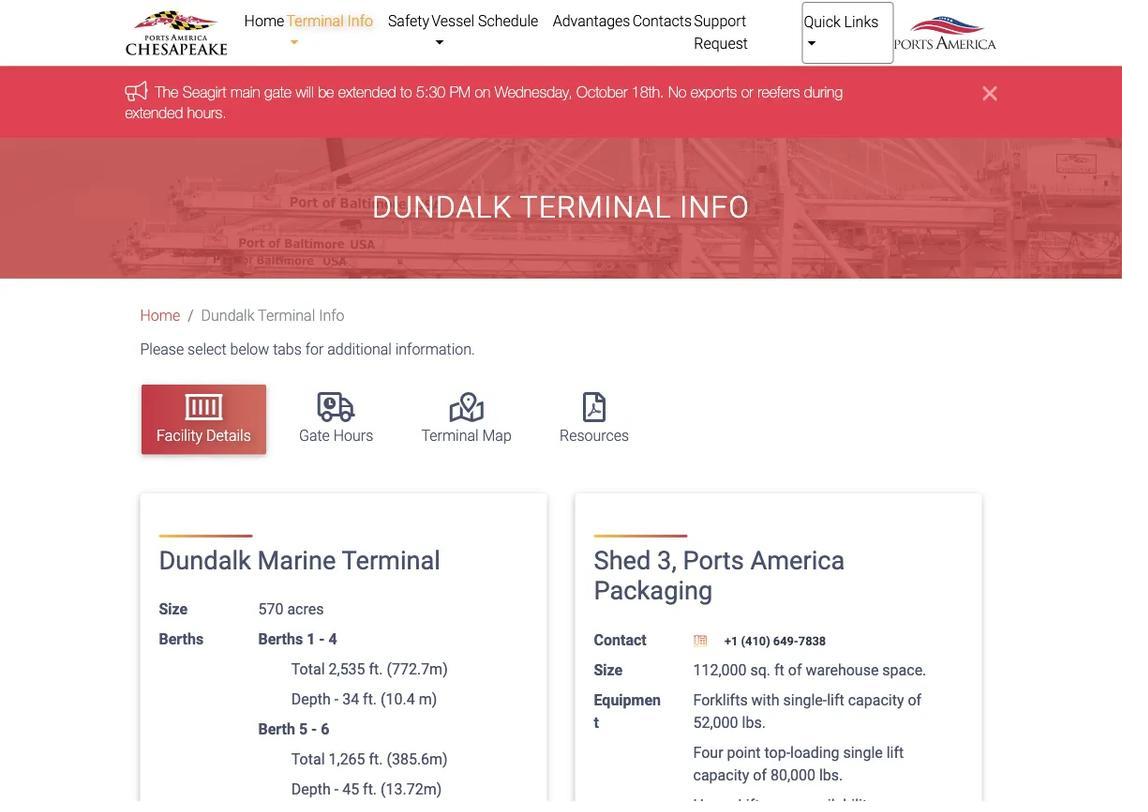 Task type: describe. For each thing, give the bounding box(es) containing it.
select
[[188, 340, 227, 358]]

exports
[[691, 82, 738, 100]]

reefers
[[758, 82, 800, 100]]

(13.72m)
[[381, 780, 442, 798]]

lift inside 'forklifts with single-lift capacity of 52,000 lbs.'
[[828, 691, 845, 709]]

equipmen
[[594, 691, 661, 709]]

- left 45 on the left bottom
[[335, 780, 339, 798]]

facility details
[[157, 427, 251, 444]]

close image
[[984, 81, 998, 104]]

below
[[230, 340, 269, 358]]

four point top-loading single lift capacity of 80,000 lbs.
[[694, 744, 905, 784]]

total 1,265 ft. (385.6m)
[[292, 750, 448, 768]]

wednesday,
[[495, 82, 573, 100]]

safety link
[[387, 2, 431, 39]]

80,000
[[771, 766, 816, 784]]

links
[[845, 13, 879, 30]]

t
[[594, 714, 599, 731]]

safety
[[388, 12, 430, 30]]

terminal inside terminal map link
[[422, 427, 479, 444]]

four
[[694, 744, 724, 761]]

packaging
[[594, 576, 713, 606]]

649-
[[774, 634, 799, 648]]

the
[[155, 82, 179, 100]]

gate hours
[[299, 427, 374, 444]]

5
[[299, 720, 308, 738]]

the seagirt main gate will be extended to 5:30 pm on wednesday, october 18th.  no exports or reefers during extended hours.
[[125, 82, 843, 121]]

on
[[475, 82, 491, 100]]

dundalk for dundalk terminal info
[[201, 306, 255, 324]]

570
[[258, 600, 284, 618]]

point
[[727, 744, 761, 761]]

sq.
[[751, 661, 771, 679]]

gate hours link
[[284, 384, 389, 454]]

0 vertical spatial info
[[348, 12, 373, 30]]

2 horizontal spatial info
[[680, 190, 750, 226]]

hours.
[[187, 103, 227, 121]]

berth
[[258, 720, 295, 738]]

contacts link
[[632, 2, 693, 39]]

please
[[140, 340, 184, 358]]

ft
[[775, 661, 785, 679]]

single
[[844, 744, 883, 761]]

- left 34
[[335, 690, 339, 708]]

lift inside four point top-loading single lift capacity of 80,000 lbs.
[[887, 744, 905, 761]]

ports
[[683, 545, 745, 575]]

total for total 1,265 ft. (385.6m)
[[292, 750, 325, 768]]

or
[[742, 82, 754, 100]]

depth - 34 ft. (10.4 m)
[[292, 690, 437, 708]]

total 2,535 ft. (772.7m)
[[292, 660, 448, 678]]

4
[[329, 630, 337, 648]]

(385.6m)
[[387, 750, 448, 768]]

pm
[[450, 82, 471, 100]]

capacity inside four point top-loading single lift capacity of 80,000 lbs.
[[694, 766, 750, 784]]

0 vertical spatial size
[[159, 600, 188, 618]]

please select below tabs for additional information.
[[140, 340, 475, 358]]

dundalk for dundalk marine terminal
[[159, 545, 251, 575]]

with
[[752, 691, 780, 709]]

lbs. inside four point top-loading single lift capacity of 80,000 lbs.
[[820, 766, 844, 784]]

ft. right 45 on the left bottom
[[363, 780, 377, 798]]

m)
[[419, 690, 437, 708]]

quick
[[804, 13, 841, 30]]

quick links
[[804, 13, 879, 30]]

112,000 sq. ft of warehouse space.
[[694, 661, 927, 679]]

dundalk marine terminal
[[159, 545, 441, 575]]

2,535
[[329, 660, 365, 678]]

warehouse
[[806, 661, 879, 679]]

home terminal info
[[244, 12, 373, 30]]

1
[[307, 630, 316, 648]]

forklifts with single-lift capacity of 52,000 lbs.
[[694, 691, 922, 731]]

facility
[[157, 427, 203, 444]]

+1
[[725, 634, 739, 648]]

+1 (410) 649-7838
[[722, 634, 827, 648]]

contacts
[[633, 12, 692, 30]]

loading
[[791, 744, 840, 761]]

7838
[[799, 634, 827, 648]]

(10.4
[[381, 690, 415, 708]]

berths 1 - 4
[[258, 630, 337, 648]]

america
[[751, 545, 845, 575]]

6
[[321, 720, 330, 738]]

acres
[[287, 600, 324, 618]]

0 horizontal spatial info
[[319, 306, 345, 324]]

0 horizontal spatial home link
[[140, 306, 180, 324]]

of inside four point top-loading single lift capacity of 80,000 lbs.
[[754, 766, 767, 784]]

(772.7m)
[[387, 660, 448, 678]]



Task type: vqa. For each thing, say whether or not it's contained in the screenshot.
45
yes



Task type: locate. For each thing, give the bounding box(es) containing it.
berths
[[159, 630, 204, 648], [258, 630, 303, 648]]

bullhorn image
[[125, 81, 155, 101]]

phone office image
[[694, 635, 722, 647]]

total
[[292, 660, 325, 678], [292, 750, 325, 768]]

during
[[805, 82, 843, 100]]

details
[[206, 427, 251, 444]]

lift right single
[[887, 744, 905, 761]]

october
[[577, 82, 628, 100]]

quick links link
[[802, 2, 894, 64]]

ft. right 1,265
[[369, 750, 383, 768]]

1 vertical spatial lift
[[887, 744, 905, 761]]

1 horizontal spatial capacity
[[849, 691, 905, 709]]

2 vertical spatial of
[[754, 766, 767, 784]]

terminal info link
[[286, 2, 387, 62]]

2 depth from the top
[[292, 780, 331, 798]]

extended
[[338, 82, 396, 100], [125, 103, 183, 121]]

1 vertical spatial dundalk
[[201, 306, 255, 324]]

0 vertical spatial of
[[789, 661, 802, 679]]

home for home
[[140, 306, 180, 324]]

lbs. inside 'forklifts with single-lift capacity of 52,000 lbs.'
[[743, 714, 766, 731]]

marine
[[258, 545, 336, 575]]

1 vertical spatial depth
[[292, 780, 331, 798]]

advantages contacts support request
[[553, 12, 748, 52]]

1 vertical spatial extended
[[125, 103, 183, 121]]

5:30
[[417, 82, 446, 100]]

1 horizontal spatial extended
[[338, 82, 396, 100]]

of down space.
[[909, 691, 922, 709]]

terminal map
[[422, 427, 512, 444]]

home for home terminal info
[[244, 12, 285, 30]]

34
[[343, 690, 359, 708]]

berth 5 - 6
[[258, 720, 330, 738]]

1 horizontal spatial of
[[789, 661, 802, 679]]

depth up 5
[[292, 690, 331, 708]]

lbs. down with
[[743, 714, 766, 731]]

resources link
[[545, 384, 645, 454]]

depth for depth - 45 ft. (13.72m)
[[292, 780, 331, 798]]

support request link
[[693, 2, 802, 62]]

1 vertical spatial info
[[680, 190, 750, 226]]

will
[[296, 82, 314, 100]]

of down point at the bottom right of page
[[754, 766, 767, 784]]

top-
[[765, 744, 791, 761]]

of
[[789, 661, 802, 679], [909, 691, 922, 709], [754, 766, 767, 784]]

advantages link
[[552, 2, 632, 39]]

0 horizontal spatial capacity
[[694, 766, 750, 784]]

0 vertical spatial dundalk terminal info
[[372, 190, 750, 226]]

dundalk
[[372, 190, 513, 226], [201, 306, 255, 324], [159, 545, 251, 575]]

information.
[[396, 340, 475, 358]]

2 horizontal spatial of
[[909, 691, 922, 709]]

equipmen t
[[594, 691, 661, 731]]

0 vertical spatial dundalk
[[372, 190, 513, 226]]

seagirt
[[183, 82, 227, 100]]

1 horizontal spatial lbs.
[[820, 766, 844, 784]]

1 horizontal spatial home
[[244, 12, 285, 30]]

- right the 1 at the bottom left of page
[[319, 630, 325, 648]]

1 berths from the left
[[159, 630, 204, 648]]

112,000
[[694, 661, 747, 679]]

the seagirt main gate will be extended to 5:30 pm on wednesday, october 18th.  no exports or reefers during extended hours. alert
[[0, 66, 1123, 138]]

2 vertical spatial info
[[319, 306, 345, 324]]

total down the 1 at the bottom left of page
[[292, 660, 325, 678]]

safety vessel schedule
[[388, 12, 539, 30]]

1 vertical spatial dundalk terminal info
[[201, 306, 345, 324]]

0 horizontal spatial lift
[[828, 691, 845, 709]]

0 vertical spatial lbs.
[[743, 714, 766, 731]]

hours
[[334, 427, 374, 444]]

shed 3, ports america packaging
[[594, 545, 845, 606]]

2 vertical spatial dundalk
[[159, 545, 251, 575]]

lift
[[828, 691, 845, 709], [887, 744, 905, 761]]

ft.
[[369, 660, 383, 678], [363, 690, 377, 708], [369, 750, 383, 768], [363, 780, 377, 798]]

0 vertical spatial extended
[[338, 82, 396, 100]]

0 horizontal spatial size
[[159, 600, 188, 618]]

0 vertical spatial depth
[[292, 690, 331, 708]]

0 horizontal spatial dundalk terminal info
[[201, 306, 345, 324]]

extended down the
[[125, 103, 183, 121]]

no
[[669, 82, 687, 100]]

tab list containing facility details
[[133, 375, 998, 463]]

1 depth from the top
[[292, 690, 331, 708]]

map
[[483, 427, 512, 444]]

tab list
[[133, 375, 998, 463]]

lbs.
[[743, 714, 766, 731], [820, 766, 844, 784]]

berths for berths 1 - 4
[[258, 630, 303, 648]]

0 vertical spatial capacity
[[849, 691, 905, 709]]

space.
[[883, 661, 927, 679]]

shed
[[594, 545, 651, 575]]

0 vertical spatial total
[[292, 660, 325, 678]]

vessel schedule link
[[431, 2, 552, 62]]

1 vertical spatial total
[[292, 750, 325, 768]]

1 vertical spatial size
[[594, 661, 623, 679]]

1 vertical spatial home link
[[140, 306, 180, 324]]

lbs. down loading
[[820, 766, 844, 784]]

ft. right 34
[[363, 690, 377, 708]]

0 horizontal spatial of
[[754, 766, 767, 784]]

2 berths from the left
[[258, 630, 303, 648]]

1 horizontal spatial lift
[[887, 744, 905, 761]]

vessel
[[432, 12, 475, 30]]

gate
[[265, 82, 292, 100]]

1 vertical spatial home
[[140, 306, 180, 324]]

gate
[[299, 427, 330, 444]]

main
[[231, 82, 260, 100]]

home link
[[243, 2, 286, 39], [140, 306, 180, 324]]

total down 5
[[292, 750, 325, 768]]

- left the 6
[[312, 720, 317, 738]]

home up the please
[[140, 306, 180, 324]]

dundalk terminal info
[[372, 190, 750, 226], [201, 306, 345, 324]]

capacity down space.
[[849, 691, 905, 709]]

0 horizontal spatial extended
[[125, 103, 183, 121]]

0 vertical spatial home link
[[243, 2, 286, 39]]

1 horizontal spatial home link
[[243, 2, 286, 39]]

the seagirt main gate will be extended to 5:30 pm on wednesday, october 18th.  no exports or reefers during extended hours. link
[[125, 82, 843, 121]]

1 horizontal spatial size
[[594, 661, 623, 679]]

0 horizontal spatial berths
[[159, 630, 204, 648]]

schedule
[[478, 12, 539, 30]]

berths for berths
[[159, 630, 204, 648]]

info
[[348, 12, 373, 30], [680, 190, 750, 226], [319, 306, 345, 324]]

45
[[343, 780, 359, 798]]

18th.
[[632, 82, 665, 100]]

+1 (410) 649-7838 link
[[694, 634, 827, 648]]

1,265
[[329, 750, 365, 768]]

capacity down four
[[694, 766, 750, 784]]

facility details link
[[142, 384, 266, 454]]

contact
[[594, 631, 647, 649]]

1 vertical spatial lbs.
[[820, 766, 844, 784]]

0 vertical spatial lift
[[828, 691, 845, 709]]

1 vertical spatial of
[[909, 691, 922, 709]]

request
[[694, 34, 748, 52]]

home link up gate
[[243, 2, 286, 39]]

terminal map link
[[407, 384, 527, 454]]

extended left to
[[338, 82, 396, 100]]

capacity inside 'forklifts with single-lift capacity of 52,000 lbs.'
[[849, 691, 905, 709]]

2 total from the top
[[292, 750, 325, 768]]

1 total from the top
[[292, 660, 325, 678]]

total for total 2,535 ft. (772.7m)
[[292, 660, 325, 678]]

0 horizontal spatial lbs.
[[743, 714, 766, 731]]

lift down warehouse
[[828, 691, 845, 709]]

1 horizontal spatial berths
[[258, 630, 303, 648]]

single-
[[784, 691, 828, 709]]

0 vertical spatial home
[[244, 12, 285, 30]]

depth left 45 on the left bottom
[[292, 780, 331, 798]]

1 horizontal spatial dundalk terminal info
[[372, 190, 750, 226]]

0 horizontal spatial home
[[140, 306, 180, 324]]

depth for depth - 34 ft. (10.4 m)
[[292, 690, 331, 708]]

depth
[[292, 690, 331, 708], [292, 780, 331, 798]]

of inside 'forklifts with single-lift capacity of 52,000 lbs.'
[[909, 691, 922, 709]]

1 vertical spatial capacity
[[694, 766, 750, 784]]

for
[[306, 340, 324, 358]]

home
[[244, 12, 285, 30], [140, 306, 180, 324]]

home link up the please
[[140, 306, 180, 324]]

tabs
[[273, 340, 302, 358]]

of right ft
[[789, 661, 802, 679]]

capacity
[[849, 691, 905, 709], [694, 766, 750, 784]]

ft. right 2,535
[[369, 660, 383, 678]]

(410)
[[742, 634, 771, 648]]

1 horizontal spatial info
[[348, 12, 373, 30]]

home up gate
[[244, 12, 285, 30]]

depth - 45 ft. (13.72m)
[[292, 780, 442, 798]]

3,
[[658, 545, 677, 575]]

support
[[694, 12, 747, 30]]



